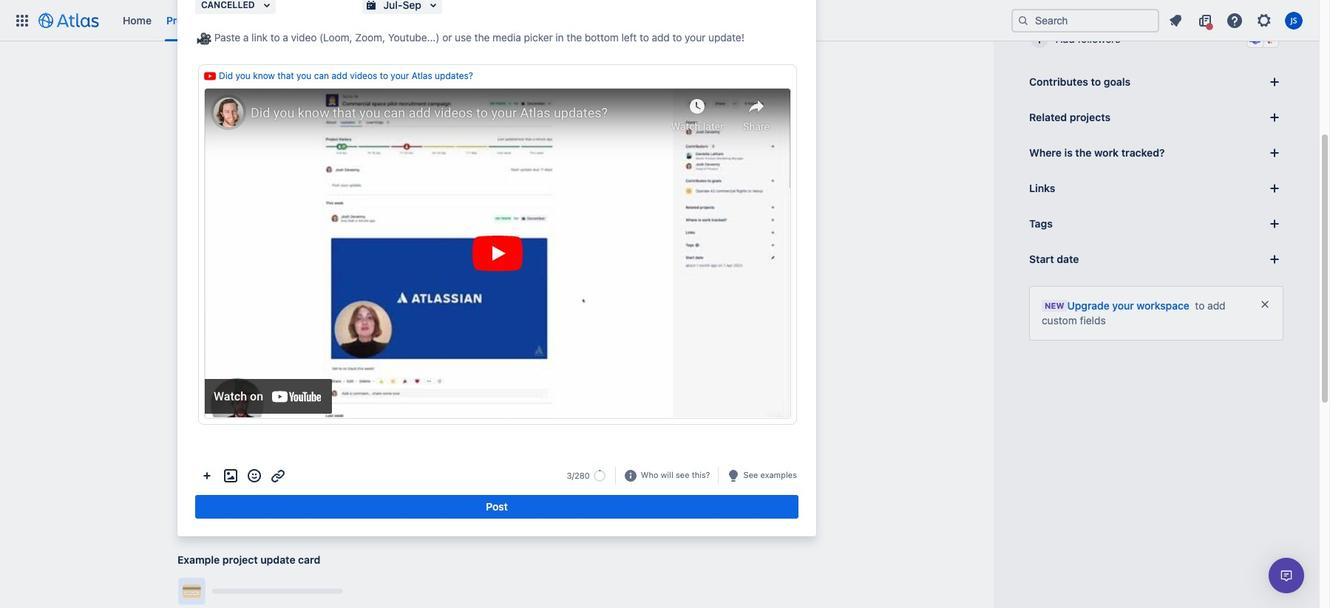 Task type: vqa. For each thing, say whether or not it's contained in the screenshot.
list item
no



Task type: locate. For each thing, give the bounding box(es) containing it.
you left "can"
[[296, 70, 312, 81]]

add follower image
[[1031, 30, 1048, 48]]

add left the close banner image
[[1208, 299, 1226, 312]]

goals link
[[236, 9, 273, 32]]

where
[[1029, 146, 1062, 159]]

your
[[391, 70, 409, 81], [1112, 299, 1134, 312]]

atlas
[[412, 70, 432, 81]]

add
[[332, 70, 347, 81], [1208, 299, 1226, 312]]

start date
[[1029, 253, 1079, 265]]

0 horizontal spatial to
[[380, 70, 388, 81]]

your right the upgrade at the right
[[1112, 299, 1134, 312]]

0 horizontal spatial your
[[391, 70, 409, 81]]

0 horizontal spatial you
[[235, 70, 251, 81]]

to left goals
[[1091, 75, 1101, 88]]

goals
[[1104, 75, 1131, 88]]

to right videos
[[380, 70, 388, 81]]

home link
[[118, 9, 156, 32]]

example project update card
[[177, 554, 320, 566]]

who
[[641, 470, 658, 480]]

post button
[[195, 495, 799, 519]]

1 horizontal spatial add
[[1208, 299, 1226, 312]]

insert emoji image
[[245, 467, 263, 485]]

start
[[1029, 253, 1054, 265]]

to right workspace
[[1195, 299, 1205, 312]]

top element
[[9, 0, 1011, 41]]

workspace
[[1137, 299, 1190, 312]]

1 horizontal spatial you
[[296, 70, 312, 81]]

work
[[1094, 146, 1119, 159]]

post
[[486, 500, 508, 513]]

who will see this?
[[641, 470, 710, 480]]

contributes to goals
[[1029, 75, 1131, 88]]

0 horizontal spatial add
[[332, 70, 347, 81]]

add
[[1056, 33, 1075, 45]]

1 vertical spatial add
[[1208, 299, 1226, 312]]

you
[[235, 70, 251, 81], [296, 70, 312, 81]]

update
[[260, 554, 295, 566]]

banner
[[0, 0, 1319, 41]]

1 you from the left
[[235, 70, 251, 81]]

videos
[[350, 70, 377, 81]]

you right did
[[235, 70, 251, 81]]

2 you from the left
[[296, 70, 312, 81]]

1 horizontal spatial your
[[1112, 299, 1134, 312]]

projects link
[[162, 9, 211, 32]]

topics
[[368, 14, 400, 26]]

0 vertical spatial add
[[332, 70, 347, 81]]

tags
[[1029, 217, 1053, 230]]

1 vertical spatial your
[[1112, 299, 1134, 312]]

related projects
[[1029, 111, 1111, 123]]

to
[[380, 70, 388, 81], [1091, 75, 1101, 88], [1195, 299, 1205, 312]]

will
[[661, 470, 673, 480]]

your left atlas
[[391, 70, 409, 81]]

projects
[[166, 14, 206, 26]]

your inside the main content area, start typing to enter text. "text box"
[[391, 70, 409, 81]]

Main content area, start typing to enter text. text field
[[183, 29, 811, 440]]

to inside "text box"
[[380, 70, 388, 81]]

example
[[177, 554, 220, 566]]

3/280
[[567, 471, 590, 480]]

2 horizontal spatial to
[[1195, 299, 1205, 312]]

search image
[[1017, 14, 1029, 26]]

goals
[[241, 14, 268, 26]]

is
[[1064, 146, 1073, 159]]

projects
[[1070, 111, 1111, 123]]

feedback
[[516, 14, 561, 26]]

related
[[1029, 111, 1067, 123]]

add right "can"
[[332, 70, 347, 81]]

card
[[298, 554, 320, 566]]

this?
[[692, 470, 710, 480]]

more actions image
[[198, 467, 216, 485]]

see examples button
[[742, 469, 799, 483]]

0 vertical spatial your
[[391, 70, 409, 81]]



Task type: describe. For each thing, give the bounding box(es) containing it.
close banner image
[[1259, 299, 1271, 311]]

did you know that you can add videos to your atlas updates? link
[[219, 70, 473, 81]]

:movie_camera: image
[[197, 31, 211, 46]]

project
[[222, 554, 258, 566]]

home
[[123, 14, 152, 26]]

date
[[1057, 253, 1079, 265]]

can
[[314, 70, 329, 81]]

custom
[[1042, 314, 1077, 327]]

to inside to add custom fields
[[1195, 299, 1205, 312]]

give
[[491, 14, 513, 26]]

see
[[676, 470, 689, 480]]

add a follower image
[[1266, 1, 1284, 19]]

give feedback button
[[483, 9, 570, 32]]

add files, videos, or images image
[[222, 467, 240, 485]]

msteams logo showing  channels are connected to this project image
[[1250, 33, 1261, 45]]

did
[[219, 70, 233, 81]]

that
[[277, 70, 294, 81]]

the
[[1075, 146, 1092, 159]]

who will see this? button
[[639, 469, 712, 483]]

to add custom fields
[[1042, 299, 1226, 327]]

slack logo showing nan channels are connected to this project image
[[1264, 33, 1276, 45]]

know
[[253, 70, 275, 81]]

new
[[1045, 301, 1064, 311]]

add inside to add custom fields
[[1208, 299, 1226, 312]]

open intercom messenger image
[[1278, 567, 1295, 585]]

banner containing home
[[0, 0, 1319, 41]]

topics link
[[363, 9, 404, 32]]

new upgrade your workspace
[[1045, 299, 1190, 312]]

tracked?
[[1121, 146, 1165, 159]]

help image
[[1226, 11, 1244, 29]]

followers
[[1078, 33, 1120, 45]]

updates?
[[435, 70, 473, 81]]

fields
[[1080, 314, 1106, 327]]

1 horizontal spatial to
[[1091, 75, 1101, 88]]

did you know that you can add videos to your atlas updates?
[[219, 70, 473, 81]]

add followers button
[[1023, 23, 1290, 55]]

examples
[[760, 470, 797, 480]]

insert link image
[[269, 467, 287, 485]]

give feedback
[[491, 14, 561, 26]]

see examples
[[743, 470, 797, 480]]

see
[[743, 470, 758, 480]]

Search field
[[1011, 9, 1159, 32]]

upgrade
[[1067, 299, 1110, 312]]

followers
[[1029, 6, 1077, 18]]

add followers
[[1056, 33, 1120, 45]]

add inside the main content area, start typing to enter text. "text box"
[[332, 70, 347, 81]]

links
[[1029, 182, 1055, 194]]

where is the work tracked?
[[1029, 146, 1165, 159]]

contributes
[[1029, 75, 1088, 88]]



